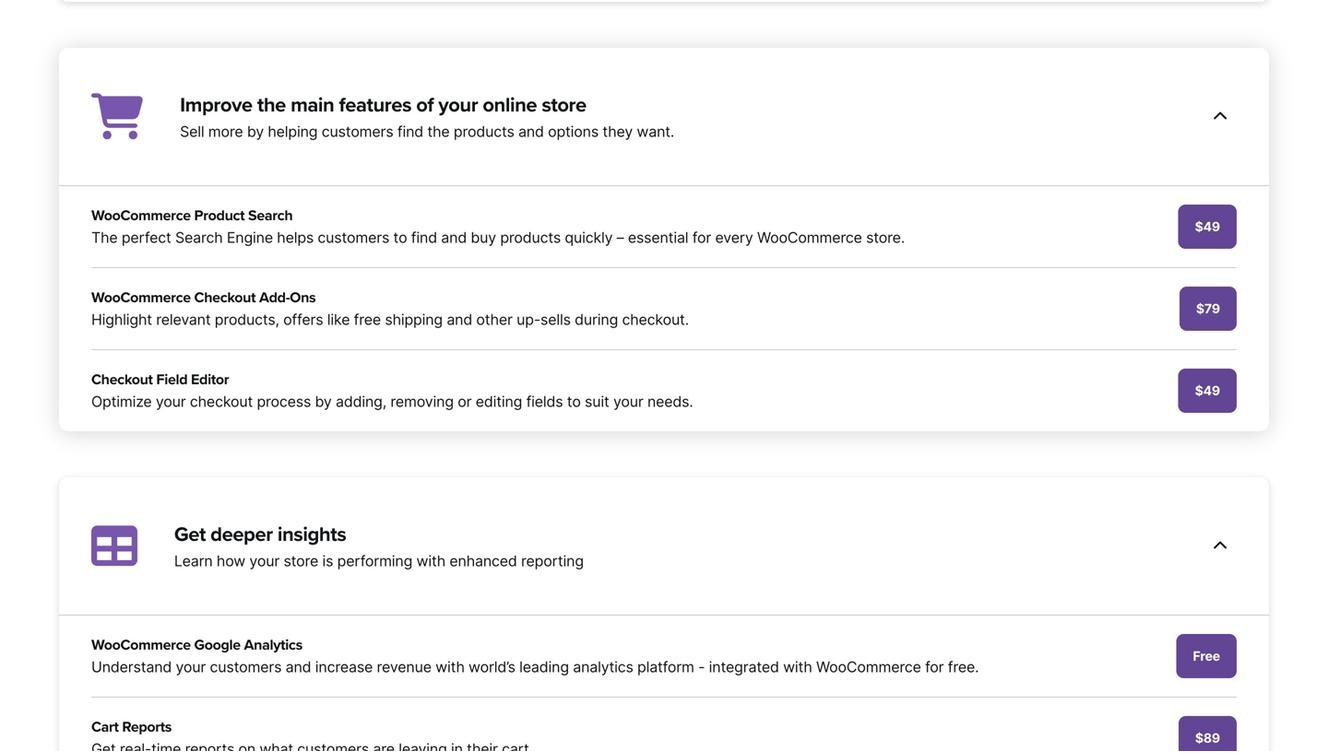 Task type: vqa. For each thing, say whether or not it's contained in the screenshot.
Open account menu Image
no



Task type: locate. For each thing, give the bounding box(es) containing it.
free
[[1193, 649, 1220, 665]]

0 vertical spatial store
[[542, 93, 586, 118]]

the down of on the left of the page
[[427, 123, 450, 141]]

customers right helps
[[318, 229, 389, 247]]

the
[[257, 93, 286, 118], [427, 123, 450, 141]]

the up helping
[[257, 93, 286, 118]]

every
[[715, 229, 753, 247]]

they
[[603, 123, 633, 141]]

1 $49 link from the top
[[1178, 205, 1237, 249]]

$49 link down $79 link on the top right
[[1178, 369, 1237, 413]]

to
[[393, 229, 407, 247], [567, 393, 581, 411]]

improve the main features of your online store sell more by helping customers find the products and options they want.
[[180, 93, 674, 141]]

woocommerce checkout add-ons highlight relevant products, offers like free shipping and other up-sells during checkout.
[[91, 289, 689, 329]]

1 vertical spatial search
[[175, 229, 223, 247]]

find inside improve the main features of your online store sell more by helping customers find the products and options they want.
[[397, 123, 423, 141]]

free link
[[1176, 635, 1237, 679]]

0 horizontal spatial store
[[284, 553, 318, 571]]

products,
[[215, 311, 279, 329]]

features
[[339, 93, 411, 118]]

the
[[91, 229, 118, 247]]

customers inside woocommerce google analytics understand your customers and increase revenue with world's leading analytics platform - integrated with woocommerce for free.
[[210, 659, 282, 677]]

and down the analytics
[[286, 659, 311, 677]]

1 vertical spatial products
[[500, 229, 561, 247]]

$79 link
[[1180, 287, 1237, 331]]

analytics
[[244, 637, 302, 655]]

0 vertical spatial products
[[454, 123, 514, 141]]

1 vertical spatial $49 link
[[1178, 369, 1237, 413]]

0 horizontal spatial checkout
[[91, 371, 153, 389]]

products
[[454, 123, 514, 141], [500, 229, 561, 247]]

cart reports
[[91, 719, 172, 737]]

performing
[[337, 553, 412, 571]]

0 horizontal spatial to
[[393, 229, 407, 247]]

to up woocommerce checkout add-ons highlight relevant products, offers like free shipping and other up-sells during checkout.
[[393, 229, 407, 247]]

store inside get deeper insights learn how your store is performing with enhanced reporting
[[284, 553, 318, 571]]

0 vertical spatial the
[[257, 93, 286, 118]]

1 vertical spatial checkout
[[91, 371, 153, 389]]

relevant
[[156, 311, 211, 329]]

get deeper insights learn how your store is performing with enhanced reporting
[[174, 523, 584, 571]]

ons
[[290, 289, 316, 307]]

checkout up products,
[[194, 289, 256, 307]]

store left is
[[284, 553, 318, 571]]

for inside woocommerce product search the perfect search engine helps customers to find and buy products quickly – essential for every woocommerce store.
[[692, 229, 711, 247]]

by right more
[[247, 123, 264, 141]]

reports
[[122, 719, 172, 737]]

1 vertical spatial store
[[284, 553, 318, 571]]

is
[[322, 553, 333, 571]]

2 $49 from the top
[[1195, 383, 1220, 399]]

how
[[217, 553, 245, 571]]

0 vertical spatial find
[[397, 123, 423, 141]]

0 horizontal spatial search
[[175, 229, 223, 247]]

to left suit
[[567, 393, 581, 411]]

checkout field editor optimize your checkout process by adding, removing or editing fields to suit your needs.
[[91, 371, 693, 411]]

free.
[[948, 659, 979, 677]]

1 vertical spatial to
[[567, 393, 581, 411]]

want.
[[637, 123, 674, 141]]

and left buy
[[441, 229, 467, 247]]

$49 link up $79 link on the top right
[[1178, 205, 1237, 249]]

find inside woocommerce product search the perfect search engine helps customers to find and buy products quickly – essential for every woocommerce store.
[[411, 229, 437, 247]]

get
[[174, 523, 206, 548]]

by left adding,
[[315, 393, 332, 411]]

and inside woocommerce checkout add-ons highlight relevant products, offers like free shipping and other up-sells during checkout.
[[447, 311, 472, 329]]

$89 link
[[1179, 717, 1237, 752]]

search up engine
[[248, 207, 293, 225]]

1 $49 from the top
[[1195, 219, 1220, 235]]

$49 for the perfect search engine helps customers to find and buy products quickly – essential for every woocommerce store.
[[1195, 219, 1220, 235]]

editor
[[191, 371, 229, 389]]

revenue
[[377, 659, 432, 677]]

field
[[156, 371, 187, 389]]

your right of on the left of the page
[[438, 93, 478, 118]]

removing
[[390, 393, 454, 411]]

0 vertical spatial to
[[393, 229, 407, 247]]

1 vertical spatial find
[[411, 229, 437, 247]]

and down online
[[518, 123, 544, 141]]

search
[[248, 207, 293, 225], [175, 229, 223, 247]]

customers inside woocommerce product search the perfect search engine helps customers to find and buy products quickly – essential for every woocommerce store.
[[318, 229, 389, 247]]

customers down the analytics
[[210, 659, 282, 677]]

0 vertical spatial for
[[692, 229, 711, 247]]

learn
[[174, 553, 213, 571]]

by
[[247, 123, 264, 141], [315, 393, 332, 411]]

checkout up optimize
[[91, 371, 153, 389]]

find
[[397, 123, 423, 141], [411, 229, 437, 247]]

customers down features
[[322, 123, 393, 141]]

1 vertical spatial by
[[315, 393, 332, 411]]

find down of on the left of the page
[[397, 123, 423, 141]]

1 horizontal spatial search
[[248, 207, 293, 225]]

store
[[542, 93, 586, 118], [284, 553, 318, 571]]

insights
[[277, 523, 346, 548]]

customers
[[322, 123, 393, 141], [318, 229, 389, 247], [210, 659, 282, 677]]

1 vertical spatial customers
[[318, 229, 389, 247]]

1 horizontal spatial by
[[315, 393, 332, 411]]

engine
[[227, 229, 273, 247]]

0 vertical spatial by
[[247, 123, 264, 141]]

woocommerce google analytics understand your customers and increase revenue with world's leading analytics platform - integrated with woocommerce for free.
[[91, 637, 979, 677]]

$89
[[1195, 731, 1220, 747]]

for left free.
[[925, 659, 944, 677]]

products inside improve the main features of your online store sell more by helping customers find the products and options they want.
[[454, 123, 514, 141]]

sell
[[180, 123, 204, 141]]

0 horizontal spatial for
[[692, 229, 711, 247]]

for
[[692, 229, 711, 247], [925, 659, 944, 677]]

woocommerce
[[91, 207, 191, 225], [757, 229, 862, 247], [91, 289, 191, 307], [91, 637, 191, 655], [816, 659, 921, 677]]

search down product
[[175, 229, 223, 247]]

0 vertical spatial customers
[[322, 123, 393, 141]]

1 horizontal spatial the
[[427, 123, 450, 141]]

options
[[548, 123, 599, 141]]

store up options
[[542, 93, 586, 118]]

with
[[416, 553, 446, 571], [436, 659, 465, 677], [783, 659, 812, 677]]

your down google
[[176, 659, 206, 677]]

woocommerce inside woocommerce checkout add-ons highlight relevant products, offers like free shipping and other up-sells during checkout.
[[91, 289, 191, 307]]

sells
[[541, 311, 571, 329]]

store.
[[866, 229, 905, 247]]

$49
[[1195, 219, 1220, 235], [1195, 383, 1220, 399]]

products down online
[[454, 123, 514, 141]]

and left the other
[[447, 311, 472, 329]]

$49 down $79 link on the top right
[[1195, 383, 1220, 399]]

leading
[[519, 659, 569, 677]]

buy
[[471, 229, 496, 247]]

1 vertical spatial for
[[925, 659, 944, 677]]

shipping
[[385, 311, 443, 329]]

0 horizontal spatial by
[[247, 123, 264, 141]]

1 horizontal spatial to
[[567, 393, 581, 411]]

1 vertical spatial $49
[[1195, 383, 1220, 399]]

and inside improve the main features of your online store sell more by helping customers find the products and options they want.
[[518, 123, 544, 141]]

0 vertical spatial $49 link
[[1178, 205, 1237, 249]]

to inside checkout field editor optimize your checkout process by adding, removing or editing fields to suit your needs.
[[567, 393, 581, 411]]

1 horizontal spatial for
[[925, 659, 944, 677]]

your inside get deeper insights learn how your store is performing with enhanced reporting
[[249, 553, 280, 571]]

products right buy
[[500, 229, 561, 247]]

products inside woocommerce product search the perfect search engine helps customers to find and buy products quickly – essential for every woocommerce store.
[[500, 229, 561, 247]]

0 vertical spatial $49
[[1195, 219, 1220, 235]]

$49 link
[[1178, 205, 1237, 249], [1178, 369, 1237, 413]]

with left enhanced
[[416, 553, 446, 571]]

0 vertical spatial checkout
[[194, 289, 256, 307]]

like
[[327, 311, 350, 329]]

essential
[[628, 229, 688, 247]]

2 $49 link from the top
[[1178, 369, 1237, 413]]

your right how
[[249, 553, 280, 571]]

-
[[698, 659, 705, 677]]

suit
[[585, 393, 609, 411]]

–
[[617, 229, 624, 247]]

your
[[438, 93, 478, 118], [156, 393, 186, 411], [613, 393, 643, 411], [249, 553, 280, 571], [176, 659, 206, 677]]

for left every
[[692, 229, 711, 247]]

with left world's
[[436, 659, 465, 677]]

0 horizontal spatial the
[[257, 93, 286, 118]]

integrated
[[709, 659, 779, 677]]

find left buy
[[411, 229, 437, 247]]

your right suit
[[613, 393, 643, 411]]

helping
[[268, 123, 318, 141]]

1 horizontal spatial checkout
[[194, 289, 256, 307]]

main
[[291, 93, 334, 118]]

chevron up image
[[1213, 539, 1228, 554]]

2 vertical spatial customers
[[210, 659, 282, 677]]

$49 up $79 link on the top right
[[1195, 219, 1220, 235]]

customers inside improve the main features of your online store sell more by helping customers find the products and options they want.
[[322, 123, 393, 141]]

with inside get deeper insights learn how your store is performing with enhanced reporting
[[416, 553, 446, 571]]

and
[[518, 123, 544, 141], [441, 229, 467, 247], [447, 311, 472, 329], [286, 659, 311, 677]]

and inside woocommerce google analytics understand your customers and increase revenue with world's leading analytics platform - integrated with woocommerce for free.
[[286, 659, 311, 677]]

0 vertical spatial search
[[248, 207, 293, 225]]

checkout
[[194, 289, 256, 307], [91, 371, 153, 389]]

1 horizontal spatial store
[[542, 93, 586, 118]]

woocommerce product search the perfect search engine helps customers to find and buy products quickly – essential for every woocommerce store.
[[91, 207, 905, 247]]

google
[[194, 637, 241, 655]]

analytics
[[573, 659, 633, 677]]



Task type: describe. For each thing, give the bounding box(es) containing it.
needs.
[[647, 393, 693, 411]]

your down the field
[[156, 393, 186, 411]]

or
[[458, 393, 472, 411]]

perfect
[[122, 229, 171, 247]]

offers
[[283, 311, 323, 329]]

reporting
[[521, 553, 584, 571]]

checkout inside checkout field editor optimize your checkout process by adding, removing or editing fields to suit your needs.
[[91, 371, 153, 389]]

increase
[[315, 659, 373, 677]]

during
[[575, 311, 618, 329]]

free
[[354, 311, 381, 329]]

by inside improve the main features of your online store sell more by helping customers find the products and options they want.
[[247, 123, 264, 141]]

for inside woocommerce google analytics understand your customers and increase revenue with world's leading analytics platform - integrated with woocommerce for free.
[[925, 659, 944, 677]]

your inside improve the main features of your online store sell more by helping customers find the products and options they want.
[[438, 93, 478, 118]]

chevron up image
[[1213, 109, 1228, 124]]

editing
[[476, 393, 522, 411]]

online
[[483, 93, 537, 118]]

checkout.
[[622, 311, 689, 329]]

$79
[[1196, 301, 1220, 317]]

optimize
[[91, 393, 152, 411]]

woocommerce for understand your customers and increase revenue with world's leading analytics platform - integrated with woocommerce for free.
[[91, 637, 191, 655]]

cart
[[91, 719, 119, 737]]

more
[[208, 123, 243, 141]]

1 vertical spatial the
[[427, 123, 450, 141]]

product
[[194, 207, 245, 225]]

woocommerce for highlight relevant products, offers like free shipping and other up-sells during checkout.
[[91, 289, 191, 307]]

world's
[[469, 659, 515, 677]]

your inside woocommerce google analytics understand your customers and increase revenue with world's leading analytics platform - integrated with woocommerce for free.
[[176, 659, 206, 677]]

$49 link for the perfect search engine helps customers to find and buy products quickly – essential for every woocommerce store.
[[1178, 205, 1237, 249]]

and inside woocommerce product search the perfect search engine helps customers to find and buy products quickly – essential for every woocommerce store.
[[441, 229, 467, 247]]

highlight
[[91, 311, 152, 329]]

$49 link for optimize your checkout process by adding, removing or editing fields to suit your needs.
[[1178, 369, 1237, 413]]

with for woocommerce google analytics
[[436, 659, 465, 677]]

checkout
[[190, 393, 253, 411]]

deeper
[[210, 523, 273, 548]]

store inside improve the main features of your online store sell more by helping customers find the products and options they want.
[[542, 93, 586, 118]]

with for get deeper insights
[[416, 553, 446, 571]]

improve
[[180, 93, 252, 118]]

enhanced
[[450, 553, 517, 571]]

process
[[257, 393, 311, 411]]

add-
[[259, 289, 290, 307]]

with right the "integrated"
[[783, 659, 812, 677]]

helps
[[277, 229, 314, 247]]

checkout inside woocommerce checkout add-ons highlight relevant products, offers like free shipping and other up-sells during checkout.
[[194, 289, 256, 307]]

by inside checkout field editor optimize your checkout process by adding, removing or editing fields to suit your needs.
[[315, 393, 332, 411]]

adding,
[[336, 393, 386, 411]]

other
[[476, 311, 513, 329]]

$49 for optimize your checkout process by adding, removing or editing fields to suit your needs.
[[1195, 383, 1220, 399]]

understand
[[91, 659, 172, 677]]

fields
[[526, 393, 563, 411]]

up-
[[517, 311, 541, 329]]

woocommerce for the perfect search engine helps customers to find and buy products quickly – essential for every woocommerce store.
[[91, 207, 191, 225]]

of
[[416, 93, 434, 118]]

to inside woocommerce product search the perfect search engine helps customers to find and buy products quickly – essential for every woocommerce store.
[[393, 229, 407, 247]]

quickly
[[565, 229, 613, 247]]

platform
[[637, 659, 694, 677]]



